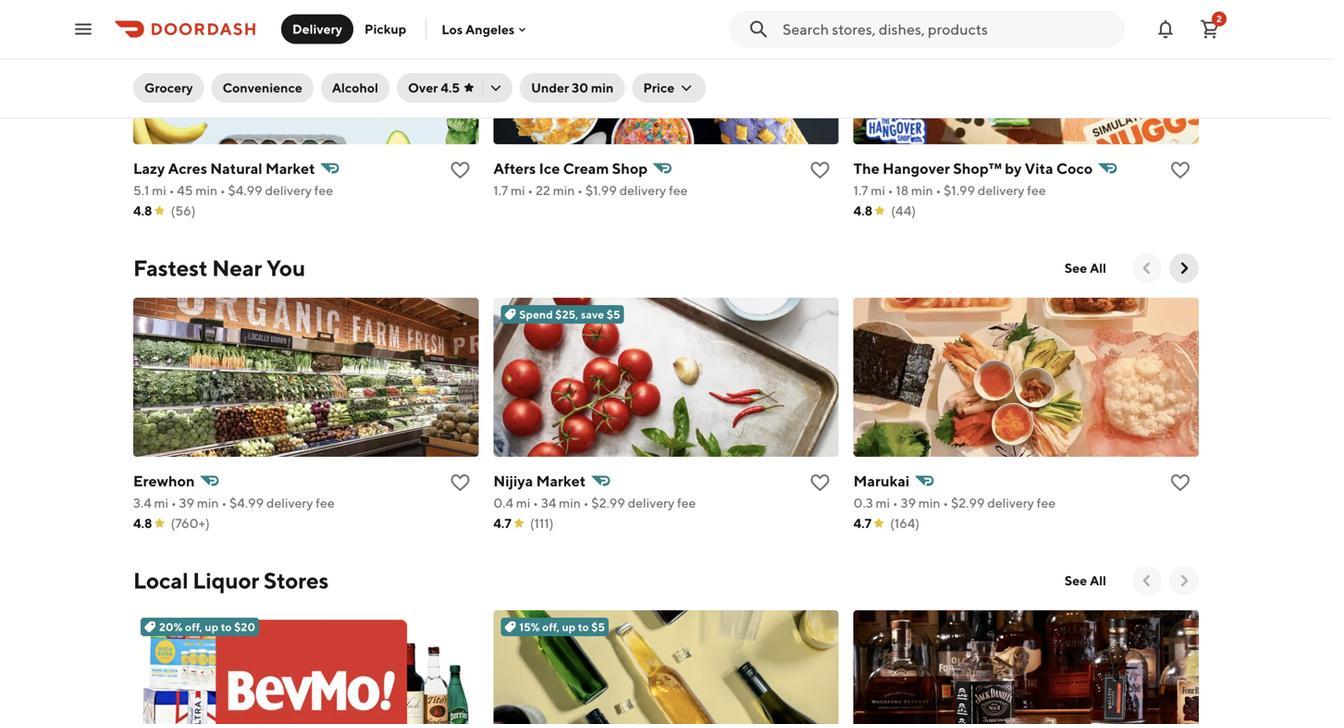 Task type: vqa. For each thing, say whether or not it's contained in the screenshot.
EveryYay Gettin Better Small Animal Syringe & Dropper Set
no



Task type: locate. For each thing, give the bounding box(es) containing it.
market up 34
[[536, 472, 586, 490]]

see for stores
[[1065, 573, 1087, 589]]

1 horizontal spatial market
[[536, 472, 586, 490]]

1 horizontal spatial click to add this store to your saved list image
[[809, 159, 832, 181]]

vita
[[1025, 160, 1054, 177]]

the
[[854, 160, 880, 177]]

$1.99
[[586, 183, 617, 198], [944, 183, 975, 198]]

3.4 mi • 39 min • $4.99 delivery fee
[[133, 496, 335, 511]]

min right 18
[[912, 183, 933, 198]]

• down hangover
[[936, 183, 941, 198]]

coco
[[1057, 160, 1093, 177]]

$1.99 down cream at the top
[[586, 183, 617, 198]]

to
[[578, 621, 589, 634]]

1 vertical spatial click to add this store to your saved list image
[[449, 472, 471, 494]]

1 horizontal spatial 1.7
[[854, 183, 869, 198]]

1 see all link from the top
[[1054, 254, 1118, 283]]

click to add this store to your saved list image for the hangover shop™ by vita coco
[[1170, 159, 1192, 181]]

$4.99 up local liquor stores
[[230, 496, 264, 511]]

0 horizontal spatial 39
[[179, 496, 194, 511]]

34
[[541, 496, 556, 511]]

1 1.7 from the left
[[494, 183, 508, 198]]

click to add this store to your saved list image for nijiya market
[[809, 472, 832, 494]]

0 horizontal spatial $5
[[592, 621, 605, 634]]

min for erewhon
[[197, 496, 219, 511]]

under 30 min button
[[520, 73, 625, 103]]

1 horizontal spatial $2.99
[[951, 496, 985, 511]]

mi left 18
[[871, 183, 886, 198]]

mi right 3.4
[[154, 496, 168, 511]]

delivery for lazy acres natural market
[[265, 183, 312, 198]]

$1.99 down the hangover shop™ by vita coco
[[944, 183, 975, 198]]

4.8 left (44)
[[854, 203, 873, 218]]

by
[[1005, 160, 1022, 177]]

0 vertical spatial see all link
[[1054, 254, 1118, 283]]

market
[[266, 160, 315, 177], [536, 472, 586, 490]]

4.8
[[133, 203, 152, 218], [854, 203, 873, 218], [133, 516, 152, 531]]

1.7 down afters
[[494, 183, 508, 198]]

$4.99
[[228, 183, 262, 198], [230, 496, 264, 511]]

0.3
[[854, 496, 873, 511]]

fastest near you
[[133, 255, 306, 281]]

4.8 for lazy
[[133, 203, 152, 218]]

local
[[133, 568, 188, 594]]

15% off, up to $5
[[519, 621, 605, 634]]

the hangover shop™ by vita coco
[[854, 160, 1093, 177]]

4.7 down the 0.3
[[854, 516, 872, 531]]

delivery for marukai
[[988, 496, 1034, 511]]

• right the 0.3
[[943, 496, 949, 511]]

(56)
[[171, 203, 196, 218]]

fee
[[314, 183, 333, 198], [669, 183, 688, 198], [1027, 183, 1046, 198], [316, 496, 335, 511], [677, 496, 696, 511], [1037, 496, 1056, 511]]

18
[[896, 183, 909, 198]]

39 up (760+)
[[179, 496, 194, 511]]

$1.99 for shop™
[[944, 183, 975, 198]]

0 vertical spatial click to add this store to your saved list image
[[809, 159, 832, 181]]

0 horizontal spatial 4.7
[[494, 516, 512, 531]]

15%
[[519, 621, 540, 634]]

$5 right to
[[592, 621, 605, 634]]

0 vertical spatial see
[[1065, 260, 1087, 276]]

click to add this store to your saved list image for lazy acres natural market
[[449, 159, 471, 181]]

39
[[179, 496, 194, 511], [901, 496, 916, 511]]

all left next button of carousel image
[[1090, 260, 1107, 276]]

$2.99 for nijiya market
[[592, 496, 625, 511]]

1 horizontal spatial $5
[[607, 308, 621, 321]]

4.7
[[494, 516, 512, 531], [854, 516, 872, 531]]

all
[[1090, 260, 1107, 276], [1090, 573, 1107, 589]]

min right 22
[[553, 183, 575, 198]]

afters ice cream shop
[[494, 160, 648, 177]]

39 up (164)
[[901, 496, 916, 511]]

2 see from the top
[[1065, 573, 1087, 589]]

los
[[442, 22, 463, 37]]

1 all from the top
[[1090, 260, 1107, 276]]

1 see all from the top
[[1065, 260, 1107, 276]]

2 previous button of carousel image from the top
[[1138, 572, 1157, 590]]

previous button of carousel image
[[1138, 259, 1157, 278], [1138, 572, 1157, 590]]

1 vertical spatial previous button of carousel image
[[1138, 572, 1157, 590]]

2
[[1217, 13, 1222, 24]]

notification bell image
[[1155, 18, 1177, 40]]

mi for the hangover shop™ by vita coco
[[871, 183, 886, 198]]

2 $1.99 from the left
[[944, 183, 975, 198]]

0 horizontal spatial market
[[266, 160, 315, 177]]

previous button of carousel image left next button of carousel icon at bottom
[[1138, 572, 1157, 590]]

min up (164)
[[919, 496, 941, 511]]

1.7 down the
[[854, 183, 869, 198]]

(111)
[[530, 516, 554, 531]]

0 vertical spatial previous button of carousel image
[[1138, 259, 1157, 278]]

4.8 down 3.4
[[133, 516, 152, 531]]

4.7 down 0.4
[[494, 516, 512, 531]]

previous button of carousel image for local liquor stores
[[1138, 572, 1157, 590]]

under 30 min
[[531, 80, 614, 95]]

2 see all link from the top
[[1054, 566, 1118, 596]]

0 horizontal spatial $1.99
[[586, 183, 617, 198]]

min
[[591, 80, 614, 95], [196, 183, 218, 198], [553, 183, 575, 198], [912, 183, 933, 198], [197, 496, 219, 511], [559, 496, 581, 511], [919, 496, 941, 511]]

see all link
[[1054, 254, 1118, 283], [1054, 566, 1118, 596]]

1 vertical spatial $5
[[592, 621, 605, 634]]

click to add this store to your saved list image
[[809, 159, 832, 181], [449, 472, 471, 494]]

$5
[[607, 308, 621, 321], [592, 621, 605, 634]]

1 vertical spatial see all
[[1065, 573, 1107, 589]]

min right 45
[[196, 183, 218, 198]]

local liquor stores
[[133, 568, 329, 594]]

hangover
[[883, 160, 950, 177]]

0 vertical spatial all
[[1090, 260, 1107, 276]]

2 1.7 from the left
[[854, 183, 869, 198]]

1 vertical spatial see all link
[[1054, 566, 1118, 596]]

shop
[[612, 160, 648, 177]]

39 for marukai
[[901, 496, 916, 511]]

previous button of carousel image left next button of carousel image
[[1138, 259, 1157, 278]]

min for the hangover shop™ by vita coco
[[912, 183, 933, 198]]

1.7
[[494, 183, 508, 198], [854, 183, 869, 198]]

• left 22
[[528, 183, 533, 198]]

0 vertical spatial market
[[266, 160, 315, 177]]

see all link for local liquor stores
[[1054, 566, 1118, 596]]

•
[[169, 183, 174, 198], [220, 183, 226, 198], [528, 183, 533, 198], [578, 183, 583, 198], [888, 183, 894, 198], [936, 183, 941, 198], [171, 496, 177, 511], [221, 496, 227, 511], [533, 496, 539, 511], [584, 496, 589, 511], [893, 496, 898, 511], [943, 496, 949, 511]]

1 horizontal spatial $1.99
[[944, 183, 975, 198]]

alcohol
[[332, 80, 378, 95]]

2 4.7 from the left
[[854, 516, 872, 531]]

all left next button of carousel icon at bottom
[[1090, 573, 1107, 589]]

mi for lazy acres natural market
[[152, 183, 166, 198]]

click to add this store to your saved list image left the
[[809, 159, 832, 181]]

min right 34
[[559, 496, 581, 511]]

• up liquor in the bottom of the page
[[221, 496, 227, 511]]

0.4
[[494, 496, 514, 511]]

mi
[[152, 183, 166, 198], [511, 183, 525, 198], [871, 183, 886, 198], [154, 496, 168, 511], [516, 496, 531, 511], [876, 496, 890, 511]]

• left 18
[[888, 183, 894, 198]]

mi right 5.1
[[152, 183, 166, 198]]

los angeles
[[442, 22, 515, 37]]

click to add this store to your saved list image for erewhon
[[449, 472, 471, 494]]

(760+)
[[171, 516, 210, 531]]

2 39 from the left
[[901, 496, 916, 511]]

45
[[177, 183, 193, 198]]

acres
[[168, 160, 207, 177]]

mi right 0.4
[[516, 496, 531, 511]]

$4.99 down natural
[[228, 183, 262, 198]]

1 vertical spatial $4.99
[[230, 496, 264, 511]]

delivery
[[265, 183, 312, 198], [620, 183, 666, 198], [978, 183, 1025, 198], [266, 496, 313, 511], [628, 496, 675, 511], [988, 496, 1034, 511]]

0 horizontal spatial click to add this store to your saved list image
[[449, 472, 471, 494]]

1 see from the top
[[1065, 260, 1087, 276]]

$4.99 for lazy acres natural market
[[228, 183, 262, 198]]

min up (760+)
[[197, 496, 219, 511]]

marukai
[[854, 472, 910, 490]]

market right natural
[[266, 160, 315, 177]]

3.4
[[133, 496, 152, 511]]

• up (164)
[[893, 496, 898, 511]]

cream
[[563, 160, 609, 177]]

1 previous button of carousel image from the top
[[1138, 259, 1157, 278]]

(164)
[[890, 516, 920, 531]]

mi right the 0.3
[[876, 496, 890, 511]]

2 see all from the top
[[1065, 573, 1107, 589]]

mi down afters
[[511, 183, 525, 198]]

1.7 mi • 18 min • $1.99 delivery fee
[[854, 183, 1046, 198]]

1 $2.99 from the left
[[592, 496, 625, 511]]

1 $1.99 from the left
[[586, 183, 617, 198]]

1 vertical spatial see
[[1065, 573, 1087, 589]]

1 4.7 from the left
[[494, 516, 512, 531]]

min right the 30
[[591, 80, 614, 95]]

click to add this store to your saved list image
[[449, 159, 471, 181], [1170, 159, 1192, 181], [809, 472, 832, 494], [1170, 472, 1192, 494]]

2 all from the top
[[1090, 573, 1107, 589]]

click to add this store to your saved list image left "nijiya"
[[449, 472, 471, 494]]

2 $2.99 from the left
[[951, 496, 985, 511]]

4.8 down 5.1
[[133, 203, 152, 218]]

see all
[[1065, 260, 1107, 276], [1065, 573, 1107, 589]]

$5 right save
[[607, 308, 621, 321]]

1 vertical spatial all
[[1090, 573, 1107, 589]]

nijiya market
[[494, 472, 586, 490]]

next button of carousel image
[[1175, 572, 1194, 590]]

see
[[1065, 260, 1087, 276], [1065, 573, 1087, 589]]

fee for afters ice cream shop
[[669, 183, 688, 198]]

1 39 from the left
[[179, 496, 194, 511]]

0 horizontal spatial $2.99
[[592, 496, 625, 511]]

0 vertical spatial see all
[[1065, 260, 1107, 276]]

save
[[581, 308, 604, 321]]

$2.99
[[592, 496, 625, 511], [951, 496, 985, 511]]

0 vertical spatial $4.99
[[228, 183, 262, 198]]

price
[[643, 80, 675, 95]]

local liquor stores link
[[133, 566, 329, 596]]

0 horizontal spatial 1.7
[[494, 183, 508, 198]]

1 horizontal spatial 4.7
[[854, 516, 872, 531]]

see for you
[[1065, 260, 1087, 276]]

• left 34
[[533, 496, 539, 511]]

1 horizontal spatial 39
[[901, 496, 916, 511]]

over 4.5 button
[[397, 73, 513, 103]]

$4.99 for erewhon
[[230, 496, 264, 511]]

angeles
[[466, 22, 515, 37]]

mi for erewhon
[[154, 496, 168, 511]]

ice
[[539, 160, 560, 177]]



Task type: describe. For each thing, give the bounding box(es) containing it.
1.7 mi • 22 min • $1.99 delivery fee
[[494, 183, 688, 198]]

39 for erewhon
[[179, 496, 194, 511]]

alcohol button
[[321, 73, 390, 103]]

grocery
[[144, 80, 193, 95]]

min for lazy acres natural market
[[196, 183, 218, 198]]

afters
[[494, 160, 536, 177]]

click to add this store to your saved list image for marukai
[[1170, 472, 1192, 494]]

• right 34
[[584, 496, 589, 511]]

• down cream at the top
[[578, 183, 583, 198]]

previous button of carousel image for fastest near you
[[1138, 259, 1157, 278]]

• down lazy acres natural market
[[220, 183, 226, 198]]

2 button
[[1192, 11, 1229, 48]]

1.7 for afters ice cream shop
[[494, 183, 508, 198]]

lazy acres natural market
[[133, 160, 315, 177]]

fastest near you link
[[133, 254, 306, 283]]

fastest
[[133, 255, 208, 281]]

mi for marukai
[[876, 496, 890, 511]]

convenience
[[223, 80, 302, 95]]

all for local liquor stores
[[1090, 573, 1107, 589]]

fee for marukai
[[1037, 496, 1056, 511]]

$25,
[[555, 308, 579, 321]]

min for afters ice cream shop
[[553, 183, 575, 198]]

min for marukai
[[919, 496, 941, 511]]

4.5
[[441, 80, 460, 95]]

erewhon
[[133, 472, 195, 490]]

open menu image
[[72, 18, 94, 40]]

convenience button
[[212, 73, 314, 103]]

fee for lazy acres natural market
[[314, 183, 333, 198]]

30
[[572, 80, 589, 95]]

4.7 for nijiya market
[[494, 516, 512, 531]]

22
[[536, 183, 551, 198]]

liquor
[[193, 568, 259, 594]]

lazy
[[133, 160, 165, 177]]

spend
[[519, 308, 553, 321]]

1 items, open order cart image
[[1199, 18, 1221, 40]]

1 vertical spatial market
[[536, 472, 586, 490]]

$1.99 for cream
[[586, 183, 617, 198]]

4.8 for the
[[854, 203, 873, 218]]

grocery button
[[133, 73, 204, 103]]

• down "erewhon"
[[171, 496, 177, 511]]

see all link for fastest near you
[[1054, 254, 1118, 283]]

stores
[[264, 568, 329, 594]]

over 4.5
[[408, 80, 460, 95]]

pickup
[[365, 21, 407, 37]]

see all for fastest near you
[[1065, 260, 1107, 276]]

spend $25, save $5
[[519, 308, 621, 321]]

pickup button
[[354, 14, 418, 44]]

los angeles button
[[442, 22, 530, 37]]

• left 45
[[169, 183, 174, 198]]

Store search: begin typing to search for stores available on DoorDash text field
[[783, 19, 1114, 39]]

5.1
[[133, 183, 149, 198]]

shop™
[[953, 160, 1002, 177]]

all for fastest near you
[[1090, 260, 1107, 276]]

click to add this store to your saved list image for afters ice cream shop
[[809, 159, 832, 181]]

price button
[[632, 73, 706, 103]]

see all for local liquor stores
[[1065, 573, 1107, 589]]

delivery
[[292, 21, 342, 37]]

nijiya
[[494, 472, 533, 490]]

delivery for erewhon
[[266, 496, 313, 511]]

0 vertical spatial $5
[[607, 308, 621, 321]]

up
[[562, 621, 576, 634]]

under
[[531, 80, 569, 95]]

natural
[[210, 160, 263, 177]]

$2.99 for marukai
[[951, 496, 985, 511]]

fee for nijiya market
[[677, 496, 696, 511]]

min inside button
[[591, 80, 614, 95]]

0.4 mi • 34 min • $2.99 delivery fee
[[494, 496, 696, 511]]

off,
[[542, 621, 560, 634]]

delivery button
[[281, 14, 354, 44]]

min for nijiya market
[[559, 496, 581, 511]]

over
[[408, 80, 438, 95]]

you
[[266, 255, 306, 281]]

near
[[212, 255, 262, 281]]

delivery for the hangover shop™ by vita coco
[[978, 183, 1025, 198]]

delivery for afters ice cream shop
[[620, 183, 666, 198]]

fee for the hangover shop™ by vita coco
[[1027, 183, 1046, 198]]

mi for nijiya market
[[516, 496, 531, 511]]

fee for erewhon
[[316, 496, 335, 511]]

next button of carousel image
[[1175, 259, 1194, 278]]

mi for afters ice cream shop
[[511, 183, 525, 198]]

0.3 mi • 39 min • $2.99 delivery fee
[[854, 496, 1056, 511]]

1.7 for the hangover shop™ by vita coco
[[854, 183, 869, 198]]

5.1 mi • 45 min • $4.99 delivery fee
[[133, 183, 333, 198]]

4.7 for marukai
[[854, 516, 872, 531]]

(44)
[[891, 203, 916, 218]]

delivery for nijiya market
[[628, 496, 675, 511]]



